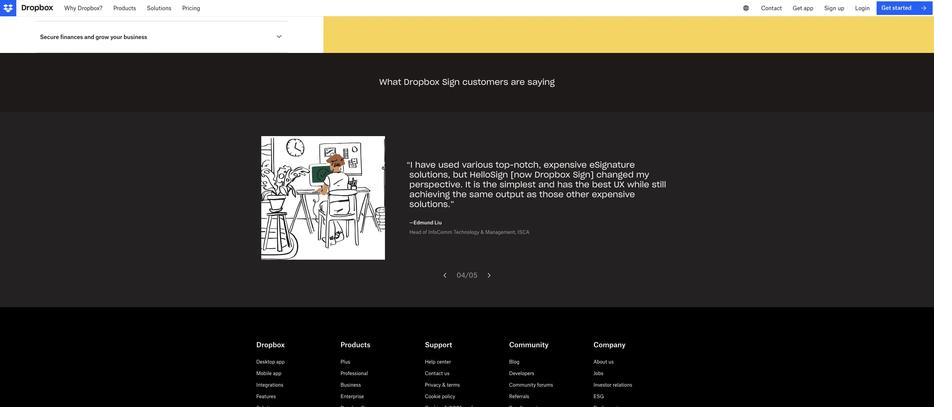 Task type: vqa. For each thing, say whether or not it's contained in the screenshot.
'Name _ My Paper Doc (1).Pdf, Modified 3/15/2024 10:15 Am,' Element's Add to Starred image
no



Task type: locate. For each thing, give the bounding box(es) containing it.
up
[[838, 5, 845, 12]]

company
[[594, 341, 626, 349]]

contact for contact
[[761, 5, 782, 12]]

contact left get app popup button
[[761, 5, 782, 12]]

are
[[511, 77, 525, 87]]

get app
[[793, 5, 814, 12]]

contact inside "footer"
[[425, 371, 443, 377]]

0 vertical spatial contact
[[761, 5, 782, 12]]

expensive
[[544, 160, 587, 170], [592, 189, 635, 200]]

an esignature workflow process using dropbox sign image
[[340, 0, 918, 37]]

what
[[379, 77, 401, 87]]

business
[[341, 382, 361, 388]]

developers link
[[509, 371, 534, 377]]

community forums
[[509, 382, 553, 388]]

integrations
[[256, 382, 284, 388]]

0 vertical spatial community
[[509, 341, 549, 349]]

0 vertical spatial app
[[804, 5, 814, 12]]

1 vertical spatial contact
[[425, 371, 443, 377]]

and
[[84, 34, 94, 41], [539, 179, 555, 190]]

0 vertical spatial us
[[609, 359, 614, 365]]

get inside popup button
[[793, 5, 802, 12]]

us right about at the right bottom of page
[[609, 359, 614, 365]]

dropbox inside "i have used various top-notch, expensive esignature solutions, but hellosign [now dropbox sign] changed my perspective. it is the simplest and has the best ux while still achieving the same output as those other expensive solutions."
[[535, 170, 570, 180]]

0 horizontal spatial contact
[[425, 371, 443, 377]]

community down developers
[[509, 382, 536, 388]]

community up blog link
[[509, 341, 549, 349]]

0 vertical spatial &
[[481, 229, 484, 235]]

secure
[[40, 34, 59, 41]]

1 vertical spatial community
[[509, 382, 536, 388]]

relations
[[613, 382, 632, 388]]

1 vertical spatial &
[[442, 382, 446, 388]]

login link
[[850, 0, 875, 16]]

and left grow
[[84, 34, 94, 41]]

1 vertical spatial products
[[341, 341, 370, 349]]

products up plus "link" on the bottom
[[341, 341, 370, 349]]

same
[[469, 189, 493, 200]]

get
[[882, 5, 891, 11], [793, 5, 802, 12]]

estate
[[82, 2, 99, 9]]

products button
[[108, 0, 141, 16]]

1 horizontal spatial get
[[882, 5, 891, 11]]

dropbox inside "footer"
[[256, 341, 285, 349]]

management,
[[485, 229, 516, 235]]

still
[[652, 179, 666, 190]]

app left sign up link
[[804, 5, 814, 12]]

simplest
[[500, 179, 536, 190]]

the right is
[[483, 179, 497, 190]]

0 vertical spatial and
[[84, 34, 94, 41]]

notch,
[[514, 160, 541, 170]]

1 community from the top
[[509, 341, 549, 349]]

1 horizontal spatial sign
[[824, 5, 836, 12]]

1 vertical spatial dropbox
[[535, 170, 570, 180]]

enterprise
[[341, 394, 364, 400]]

and inside "i have used various top-notch, expensive esignature solutions, but hellosign [now dropbox sign] changed my perspective. it is the simplest and has the best ux while still achieving the same output as those other expensive solutions."
[[539, 179, 555, 190]]

contact
[[761, 5, 782, 12], [425, 371, 443, 377]]

[now
[[511, 170, 532, 180]]

2 vertical spatial app
[[273, 371, 281, 377]]

while
[[627, 179, 649, 190]]

get left the "started"
[[882, 5, 891, 11]]

& right technology
[[481, 229, 484, 235]]

community
[[509, 341, 549, 349], [509, 382, 536, 388]]

0 vertical spatial dropbox
[[404, 77, 440, 87]]

1 vertical spatial app
[[276, 359, 285, 365]]

app for desktop app
[[276, 359, 285, 365]]

as
[[527, 189, 537, 200]]

1 vertical spatial and
[[539, 179, 555, 190]]

expensive up has
[[544, 160, 587, 170]]

professional link
[[341, 371, 368, 377]]

streamline real estate agreements
[[40, 2, 132, 9]]

dropbox
[[404, 77, 440, 87], [535, 170, 570, 180], [256, 341, 285, 349]]

desktop app
[[256, 359, 285, 365]]

the down but
[[453, 189, 467, 200]]

app right desktop
[[276, 359, 285, 365]]

desktop app link
[[256, 359, 285, 365]]

1 horizontal spatial contact
[[761, 5, 782, 12]]

app right mobile on the left of page
[[273, 371, 281, 377]]

1 horizontal spatial us
[[609, 359, 614, 365]]

contact inside popup button
[[761, 5, 782, 12]]

achieving
[[409, 189, 450, 200]]

cookie policy
[[425, 394, 455, 400]]

2 community from the top
[[509, 382, 536, 388]]

pricing
[[182, 5, 200, 12]]

solutions
[[147, 5, 171, 12]]

get for get app
[[793, 5, 802, 12]]

us
[[609, 359, 614, 365], [444, 371, 450, 377]]

login
[[855, 5, 870, 12]]

products up your at the left top
[[113, 5, 136, 12]]

04/05
[[457, 271, 478, 280]]

contact us link
[[425, 371, 450, 377]]

0 horizontal spatial expensive
[[544, 160, 587, 170]]

2 horizontal spatial dropbox
[[535, 170, 570, 180]]

output
[[496, 189, 524, 200]]

1 horizontal spatial and
[[539, 179, 555, 190]]

community for community
[[509, 341, 549, 349]]

& inside "footer"
[[442, 382, 446, 388]]

esg
[[594, 394, 604, 400]]

solutions,
[[409, 170, 450, 180]]

community forums link
[[509, 382, 553, 388]]

mobile app
[[256, 371, 281, 377]]

referrals link
[[509, 394, 529, 400]]

why dropbox? button
[[59, 0, 108, 16]]

footer
[[0, 324, 934, 408]]

those
[[539, 189, 564, 200]]

esignature
[[590, 160, 635, 170]]

0 horizontal spatial and
[[84, 34, 94, 41]]

&
[[481, 229, 484, 235], [442, 382, 446, 388]]

secure finances and grow your business
[[40, 34, 147, 41]]

about us
[[594, 359, 614, 365]]

and right as
[[539, 179, 555, 190]]

1 horizontal spatial the
[[483, 179, 497, 190]]

jobs link
[[594, 371, 604, 377]]

enterprise link
[[341, 394, 364, 400]]

0 horizontal spatial dropbox
[[256, 341, 285, 349]]

best
[[592, 179, 611, 190]]

1 horizontal spatial products
[[341, 341, 370, 349]]

us for contact us
[[444, 371, 450, 377]]

features
[[256, 394, 276, 400]]

0 horizontal spatial get
[[793, 5, 802, 12]]

dropbox up those
[[535, 170, 570, 180]]

2 vertical spatial dropbox
[[256, 341, 285, 349]]

us down center
[[444, 371, 450, 377]]

0 vertical spatial products
[[113, 5, 136, 12]]

0 horizontal spatial the
[[453, 189, 467, 200]]

1 horizontal spatial expensive
[[592, 189, 635, 200]]

app
[[804, 5, 814, 12], [276, 359, 285, 365], [273, 371, 281, 377]]

get app button
[[787, 0, 819, 16]]

mobile
[[256, 371, 272, 377]]

0 horizontal spatial us
[[444, 371, 450, 377]]

get right contact popup button
[[793, 5, 802, 12]]

0 vertical spatial expensive
[[544, 160, 587, 170]]

app inside popup button
[[804, 5, 814, 12]]

products
[[113, 5, 136, 12], [341, 341, 370, 349]]

expensive down changed
[[592, 189, 635, 200]]

1 vertical spatial expensive
[[592, 189, 635, 200]]

used
[[438, 160, 459, 170]]

& left terms
[[442, 382, 446, 388]]

the right has
[[575, 179, 590, 190]]

1 vertical spatial us
[[444, 371, 450, 377]]

0 horizontal spatial products
[[113, 5, 136, 12]]

saying
[[528, 77, 555, 87]]

sign up
[[824, 5, 845, 12]]

0 horizontal spatial sign
[[442, 77, 460, 87]]

dropbox up desktop app link on the bottom left
[[256, 341, 285, 349]]

0 horizontal spatial &
[[442, 382, 446, 388]]

dropbox right "what"
[[404, 77, 440, 87]]

contact up privacy
[[425, 371, 443, 377]]

0 vertical spatial sign
[[824, 5, 836, 12]]

an illustration of a person sitting at a desk looking at a computer monitor image
[[261, 136, 385, 260]]

1 horizontal spatial &
[[481, 229, 484, 235]]

community for community forums
[[509, 382, 536, 388]]



Task type: describe. For each thing, give the bounding box(es) containing it.
jobs
[[594, 371, 604, 377]]

technology
[[454, 229, 479, 235]]

head of infocomm technology & management, isca
[[409, 229, 530, 235]]

started
[[893, 5, 912, 11]]

policy
[[442, 394, 455, 400]]

privacy & terms
[[425, 382, 460, 388]]

isca
[[518, 229, 530, 235]]

customers
[[462, 77, 508, 87]]

help center
[[425, 359, 451, 365]]

solutions."
[[409, 199, 454, 210]]

top-
[[496, 160, 514, 170]]

1 horizontal spatial dropbox
[[404, 77, 440, 87]]

finances
[[60, 34, 83, 41]]

help
[[425, 359, 436, 365]]

2 horizontal spatial the
[[575, 179, 590, 190]]

1 vertical spatial sign
[[442, 77, 460, 87]]

business
[[124, 34, 147, 41]]

get for get started
[[882, 5, 891, 11]]

integrations link
[[256, 382, 284, 388]]

get started link
[[877, 1, 933, 15]]

have
[[415, 160, 436, 170]]

about
[[594, 359, 607, 365]]

mobile app link
[[256, 371, 281, 377]]

why
[[64, 5, 76, 12]]

products inside popup button
[[113, 5, 136, 12]]

forums
[[537, 382, 553, 388]]

investor
[[594, 382, 612, 388]]

sign up link
[[819, 0, 850, 16]]

contact us
[[425, 371, 450, 377]]

it
[[465, 179, 471, 190]]

support
[[425, 341, 452, 349]]

sign]
[[573, 170, 594, 180]]

what dropbox sign customers are saying
[[379, 77, 555, 87]]

contact for contact us
[[425, 371, 443, 377]]

footer containing dropbox
[[0, 324, 934, 408]]

of
[[423, 229, 427, 235]]

cookie policy link
[[425, 394, 455, 400]]

"i have used various top-notch, expensive esignature solutions, but hellosign [now dropbox sign] changed my perspective. it is the simplest and has the best ux while still achieving the same output as those other expensive solutions."
[[407, 160, 666, 210]]

help center link
[[425, 359, 451, 365]]

dropbox?
[[78, 5, 102, 12]]

terms
[[447, 382, 460, 388]]

investor relations
[[594, 382, 632, 388]]

various
[[462, 160, 493, 170]]

infocomm
[[428, 229, 452, 235]]

us for about us
[[609, 359, 614, 365]]

but
[[453, 170, 467, 180]]

solutions button
[[141, 0, 177, 16]]

agreements
[[100, 2, 132, 9]]

head
[[409, 229, 421, 235]]

get started
[[882, 5, 912, 11]]

features link
[[256, 394, 276, 400]]

cookie
[[425, 394, 441, 400]]

"i
[[407, 160, 413, 170]]

pricing link
[[177, 0, 206, 16]]

investor relations link
[[594, 382, 632, 388]]

ux
[[614, 179, 625, 190]]

blog
[[509, 359, 520, 365]]

products inside "footer"
[[341, 341, 370, 349]]

blog link
[[509, 359, 520, 365]]

center
[[437, 359, 451, 365]]

privacy & terms link
[[425, 382, 460, 388]]

about us link
[[594, 359, 614, 365]]

—edmund liu
[[409, 220, 442, 226]]

grow
[[96, 34, 109, 41]]

desktop
[[256, 359, 275, 365]]

changed
[[597, 170, 634, 180]]

other
[[566, 189, 589, 200]]

app for get app
[[804, 5, 814, 12]]

developers
[[509, 371, 534, 377]]

my
[[636, 170, 649, 180]]

contact button
[[756, 0, 787, 16]]

—edmund
[[409, 220, 433, 226]]

app for mobile app
[[273, 371, 281, 377]]

why dropbox?
[[64, 5, 102, 12]]

plus link
[[341, 359, 350, 365]]

hellosign
[[470, 170, 508, 180]]

is
[[474, 179, 480, 190]]

referrals
[[509, 394, 529, 400]]

perspective.
[[409, 179, 463, 190]]



